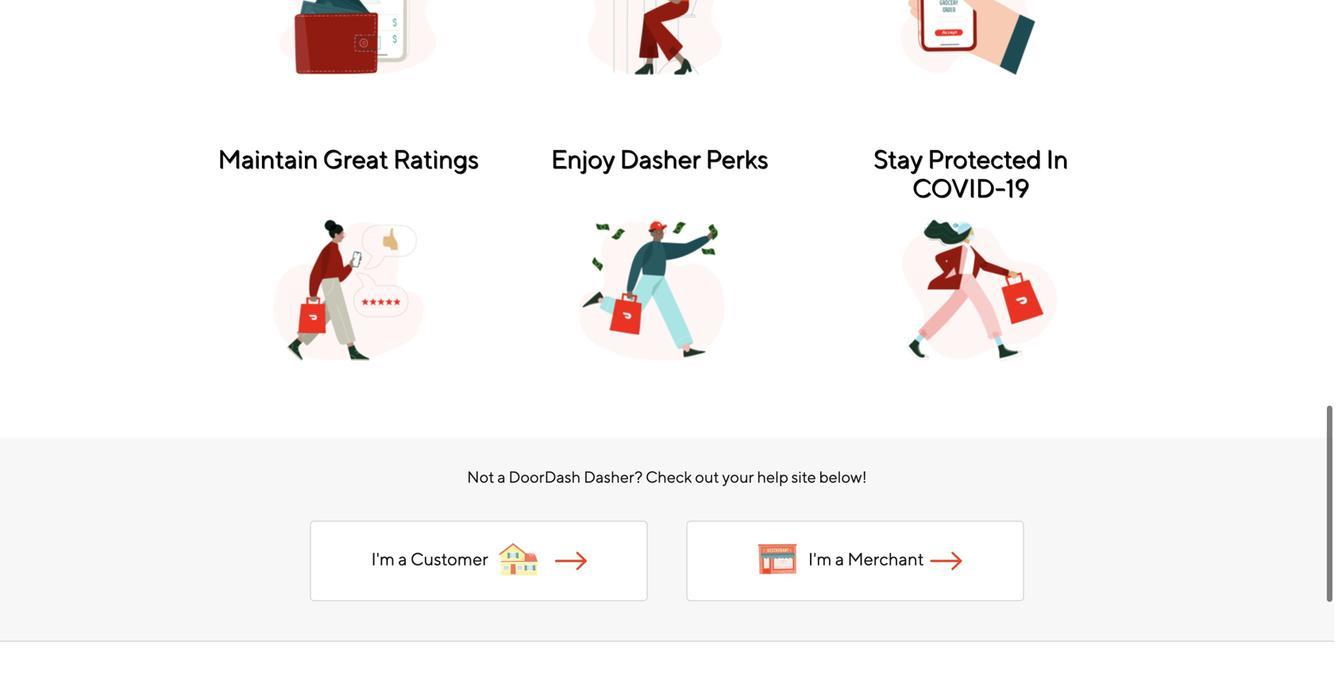 Task type: describe. For each thing, give the bounding box(es) containing it.
perks
[[706, 144, 769, 173]]

in
[[1047, 144, 1069, 173]]

i'm a merchant link
[[687, 521, 1024, 601]]

check
[[646, 468, 692, 486]]

dasher?
[[584, 468, 643, 486]]

i'm a customer
[[371, 549, 489, 569]]

customer
[[411, 549, 489, 569]]

doordash
[[509, 468, 581, 486]]

dasher
[[620, 144, 701, 173]]

enjoy dasher perks link
[[513, 111, 807, 380]]

not a doordash dasher? check out your help site below!
[[467, 468, 868, 486]]

not
[[467, 468, 495, 486]]

stay
[[874, 144, 923, 173]]

maintain great ratings link
[[201, 111, 496, 380]]

i'm a customer image
[[489, 530, 548, 589]]

stay protected in covid-19
[[874, 144, 1069, 203]]

i'm a merchant
[[809, 549, 925, 569]]

below!
[[820, 468, 868, 486]]

i'm a merchant image
[[931, 552, 963, 570]]

enjoy
[[551, 144, 615, 173]]

a for customer
[[398, 549, 407, 569]]

your
[[723, 468, 755, 486]]

merchant
[[848, 549, 925, 569]]

i'm for i'm a customer
[[371, 549, 395, 569]]



Task type: vqa. For each thing, say whether or not it's contained in the screenshot.
below!
yes



Task type: locate. For each thing, give the bounding box(es) containing it.
0 horizontal spatial a
[[398, 549, 407, 569]]

a left customer
[[398, 549, 407, 569]]

a for merchant
[[836, 549, 845, 569]]

i'm a customer link
[[310, 521, 648, 601]]

i'm left customer
[[371, 549, 395, 569]]

protected
[[928, 144, 1042, 173]]

enjoy dasher perks
[[551, 144, 769, 173]]

a for doordash
[[498, 468, 506, 486]]

a
[[498, 468, 506, 486], [398, 549, 407, 569], [836, 549, 845, 569]]

maintain
[[218, 144, 318, 173]]

1 horizontal spatial a
[[498, 468, 506, 486]]

help
[[758, 468, 789, 486]]

1 i'm from the left
[[371, 549, 395, 569]]

i'm
[[371, 549, 395, 569], [809, 549, 832, 569]]

great
[[323, 144, 388, 173]]

covid-
[[913, 173, 1006, 203]]

stay protected in covid-19 link
[[824, 111, 1119, 380]]

maintain great ratings
[[218, 144, 479, 173]]

ratings
[[393, 144, 479, 173]]

i'm left 'merchant'
[[809, 549, 832, 569]]

2 horizontal spatial a
[[836, 549, 845, 569]]

site
[[792, 468, 817, 486]]

a right not
[[498, 468, 506, 486]]

0 horizontal spatial i'm
[[371, 549, 395, 569]]

out
[[695, 468, 720, 486]]

a left 'merchant'
[[836, 549, 845, 569]]

1 horizontal spatial i'm
[[809, 549, 832, 569]]

i'm for i'm a merchant
[[809, 549, 832, 569]]

2 i'm from the left
[[809, 549, 832, 569]]

19
[[1006, 173, 1030, 203]]



